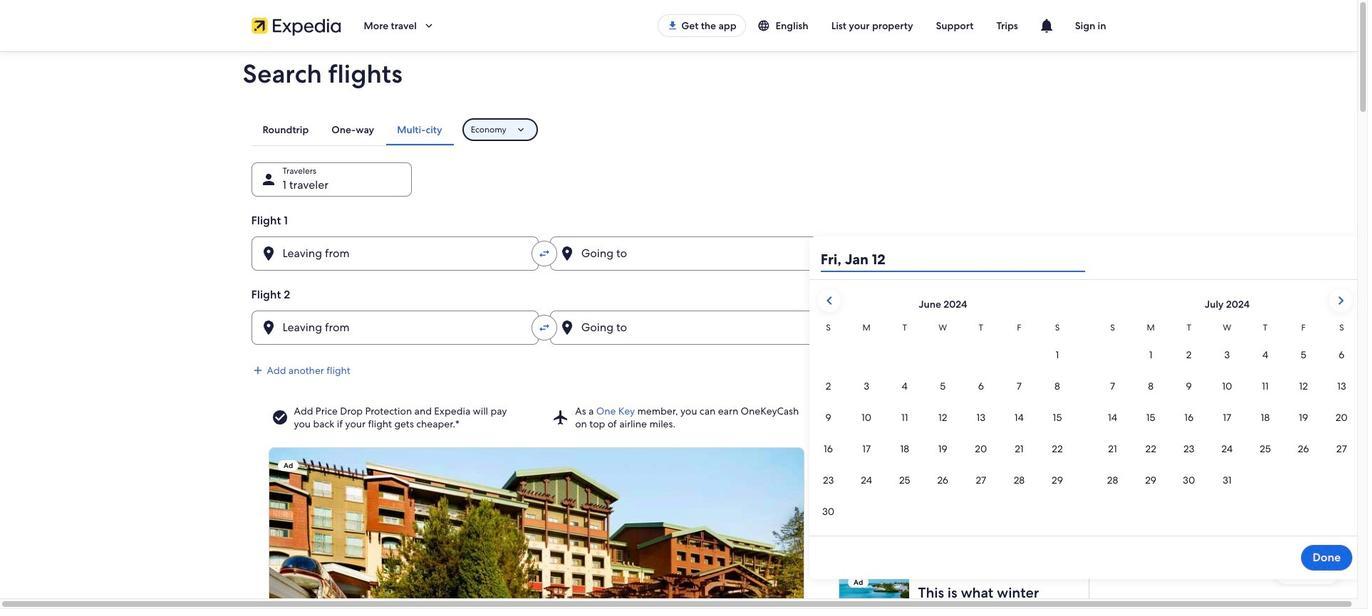 Task type: locate. For each thing, give the bounding box(es) containing it.
main content
[[0, 51, 1361, 609]]

swap origin and destination values image
[[538, 321, 551, 334]]

tab list
[[251, 114, 454, 145]]

communication center icon image
[[1038, 17, 1055, 34]]

download the app button image
[[667, 20, 679, 31]]

small image
[[757, 19, 776, 32]]

more travel image
[[422, 19, 435, 32]]

medium image
[[251, 364, 264, 377]]



Task type: describe. For each thing, give the bounding box(es) containing it.
next month image
[[1332, 292, 1350, 309]]

expedia logo image
[[251, 16, 341, 36]]

previous month image
[[821, 292, 838, 309]]

swap origin and destination values image
[[538, 247, 551, 260]]



Task type: vqa. For each thing, say whether or not it's contained in the screenshot.
main content
yes



